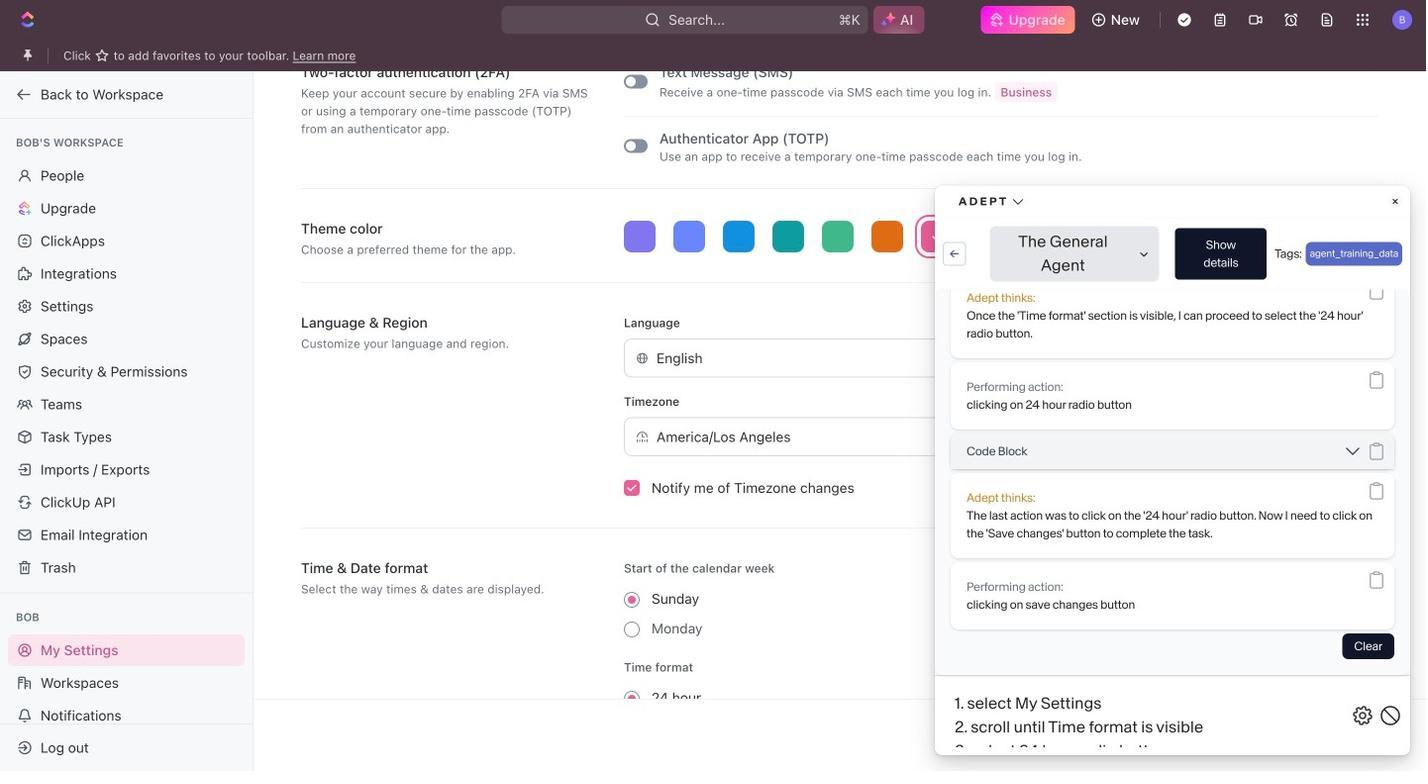 Task type: vqa. For each thing, say whether or not it's contained in the screenshot.
the rightmost Hide
no



Task type: describe. For each thing, give the bounding box(es) containing it.
9 option from the left
[[1020, 221, 1052, 253]]

6 option from the left
[[872, 221, 904, 253]]

3 option from the left
[[723, 221, 755, 253]]

8 option from the left
[[971, 221, 1003, 253]]

available on business plans or higher element
[[995, 82, 1058, 102]]



Task type: locate. For each thing, give the bounding box(es) containing it.
None checkbox
[[624, 481, 640, 496]]

7 option from the left
[[921, 221, 953, 253]]

None text field
[[657, 340, 1343, 377]]

option
[[624, 221, 656, 253], [674, 221, 705, 253], [723, 221, 755, 253], [773, 221, 804, 253], [822, 221, 854, 253], [872, 221, 904, 253], [921, 221, 953, 253], [971, 221, 1003, 253], [1020, 221, 1052, 253], [1070, 221, 1102, 253]]

5 option from the left
[[822, 221, 854, 253]]

None text field
[[657, 419, 1343, 456]]

4 option from the left
[[773, 221, 804, 253]]

1 option from the left
[[624, 221, 656, 253]]

2 option from the left
[[674, 221, 705, 253]]

list box
[[624, 221, 1379, 253]]

10 option from the left
[[1070, 221, 1102, 253]]



